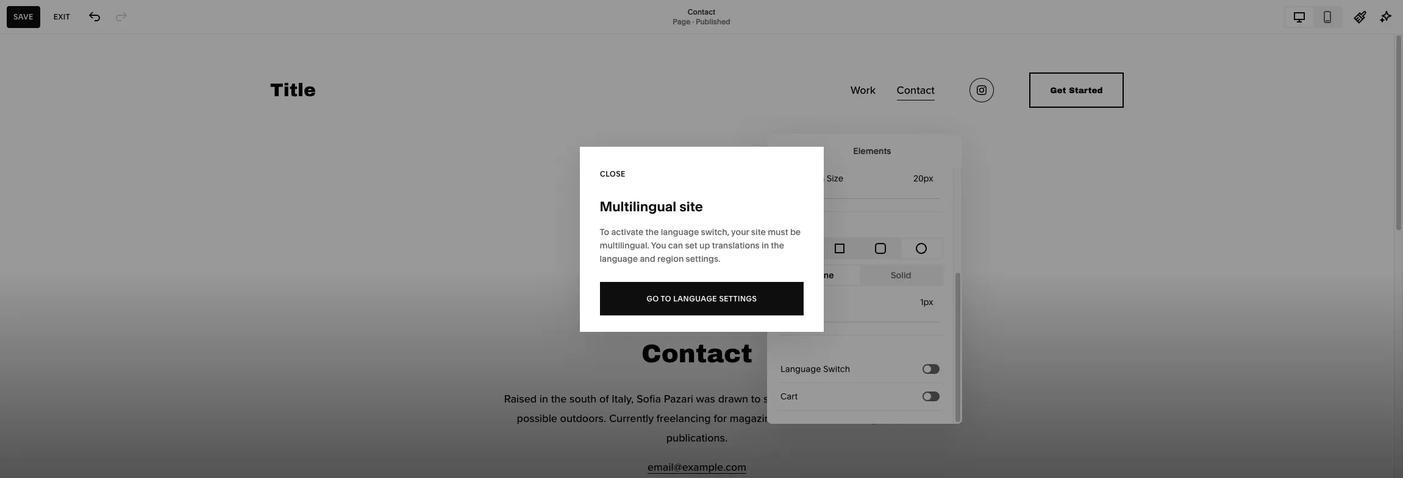 Task type: vqa. For each thing, say whether or not it's contained in the screenshot.
the "To activate the language switch, your site must be multilingual. You can set up translations in the language and region settings."
yes



Task type: describe. For each thing, give the bounding box(es) containing it.
2 icon image from the left
[[874, 242, 888, 256]]

3 icon image from the left
[[915, 242, 929, 256]]

border
[[781, 227, 808, 234]]

page
[[673, 17, 691, 26]]

help
[[20, 440, 42, 452]]

Thickness range field
[[781, 309, 940, 336]]

close button
[[600, 163, 625, 185]]

your
[[731, 227, 749, 238]]

settings.
[[686, 253, 721, 264]]

solid button
[[860, 266, 942, 285]]

save
[[13, 12, 33, 21]]

Language Switch checkbox
[[924, 366, 931, 373]]

asset library
[[20, 396, 81, 408]]

you
[[651, 240, 666, 251]]

go to language settings
[[647, 294, 757, 303]]

settings
[[20, 418, 58, 430]]

Cart checkbox
[[924, 393, 931, 400]]

can
[[668, 240, 683, 251]]

size
[[827, 173, 844, 184]]

elements
[[854, 145, 891, 156]]

multilingual
[[600, 199, 677, 215]]

translations
[[712, 240, 760, 251]]

to activate the language switch, your site must be multilingual. you can set up translations in the language and region settings.
[[600, 227, 801, 264]]

be
[[790, 227, 801, 238]]

tab list containing outline
[[778, 266, 942, 285]]

1 icon image from the left
[[833, 242, 847, 256]]

1 vertical spatial tab list
[[778, 239, 942, 259]]

to
[[661, 294, 671, 303]]

1 vertical spatial the
[[771, 240, 784, 251]]

cart
[[781, 392, 798, 403]]

settings
[[719, 294, 757, 303]]

up
[[700, 240, 710, 251]]

exit
[[54, 12, 70, 21]]

switch
[[823, 364, 850, 375]]

exit button
[[47, 6, 77, 28]]

region
[[658, 253, 684, 264]]

asset
[[20, 396, 47, 408]]

in
[[762, 240, 769, 251]]

social icon size
[[781, 173, 844, 184]]

thickness
[[781, 297, 821, 308]]

1 vertical spatial language
[[781, 364, 821, 375]]

back button
[[774, 138, 813, 164]]



Task type: locate. For each thing, give the bounding box(es) containing it.
asset library link
[[20, 396, 135, 410]]

0 vertical spatial language
[[661, 227, 699, 238]]

language inside go to language settings button
[[673, 294, 717, 303]]

help link
[[20, 439, 42, 453]]

2 horizontal spatial icon image
[[915, 242, 929, 256]]

1 vertical spatial site
[[751, 227, 766, 238]]

the right in
[[771, 240, 784, 251]]

and
[[640, 253, 656, 264]]

Thickness text field
[[920, 296, 936, 309]]

tab list
[[1286, 7, 1342, 27], [778, 239, 942, 259], [778, 266, 942, 285]]

the up you
[[646, 227, 659, 238]]

published
[[696, 17, 731, 26]]

0 horizontal spatial site
[[680, 199, 703, 215]]

language switch
[[781, 364, 850, 375]]

0 horizontal spatial the
[[646, 227, 659, 238]]

contact
[[688, 7, 716, 16]]

multilingual site
[[600, 199, 703, 215]]

language
[[673, 294, 717, 303], [781, 364, 821, 375]]

1 horizontal spatial language
[[781, 364, 821, 375]]

social
[[781, 173, 805, 184]]

language up can
[[661, 227, 699, 238]]

0 horizontal spatial language
[[600, 253, 638, 264]]

language right to
[[673, 294, 717, 303]]

go
[[647, 294, 659, 303]]

language
[[661, 227, 699, 238], [600, 253, 638, 264]]

site up "switch,"
[[680, 199, 703, 215]]

library
[[49, 396, 81, 408]]

0 horizontal spatial icon image
[[833, 242, 847, 256]]

set
[[685, 240, 698, 251]]

multilingual.
[[600, 240, 650, 251]]

solid
[[891, 270, 912, 281]]

0 horizontal spatial language
[[673, 294, 717, 303]]

go to language settings button
[[600, 282, 804, 316]]

activate
[[611, 227, 644, 238]]

2 vertical spatial tab list
[[778, 266, 942, 285]]

Social Icon Size text field
[[914, 172, 936, 185]]

settings link
[[20, 418, 135, 432]]

1 vertical spatial language
[[600, 253, 638, 264]]

outline button
[[778, 266, 860, 285]]

1 horizontal spatial icon image
[[874, 242, 888, 256]]

save button
[[7, 6, 40, 28]]

close
[[600, 169, 625, 178]]

0 vertical spatial language
[[673, 294, 717, 303]]

site up in
[[751, 227, 766, 238]]

1 horizontal spatial site
[[751, 227, 766, 238]]

outline
[[805, 270, 834, 281]]

0 vertical spatial tab list
[[1286, 7, 1342, 27]]

the
[[646, 227, 659, 238], [771, 240, 784, 251]]

contact page · published
[[673, 7, 731, 26]]

·
[[692, 17, 694, 26]]

0 vertical spatial site
[[680, 199, 703, 215]]

language down multilingual.
[[600, 253, 638, 264]]

to
[[600, 227, 609, 238]]

1 horizontal spatial the
[[771, 240, 784, 251]]

Social Icon Size range field
[[781, 185, 940, 212]]

1 horizontal spatial language
[[661, 227, 699, 238]]

icon
[[807, 173, 825, 184]]

site inside to activate the language switch, your site must be multilingual. you can set up translations in the language and region settings.
[[751, 227, 766, 238]]

must
[[768, 227, 788, 238]]

0 vertical spatial the
[[646, 227, 659, 238]]

site
[[680, 199, 703, 215], [751, 227, 766, 238]]

back
[[787, 146, 809, 155]]

switch,
[[701, 227, 730, 238]]

language up cart
[[781, 364, 821, 375]]

icon image
[[833, 242, 847, 256], [874, 242, 888, 256], [915, 242, 929, 256]]



